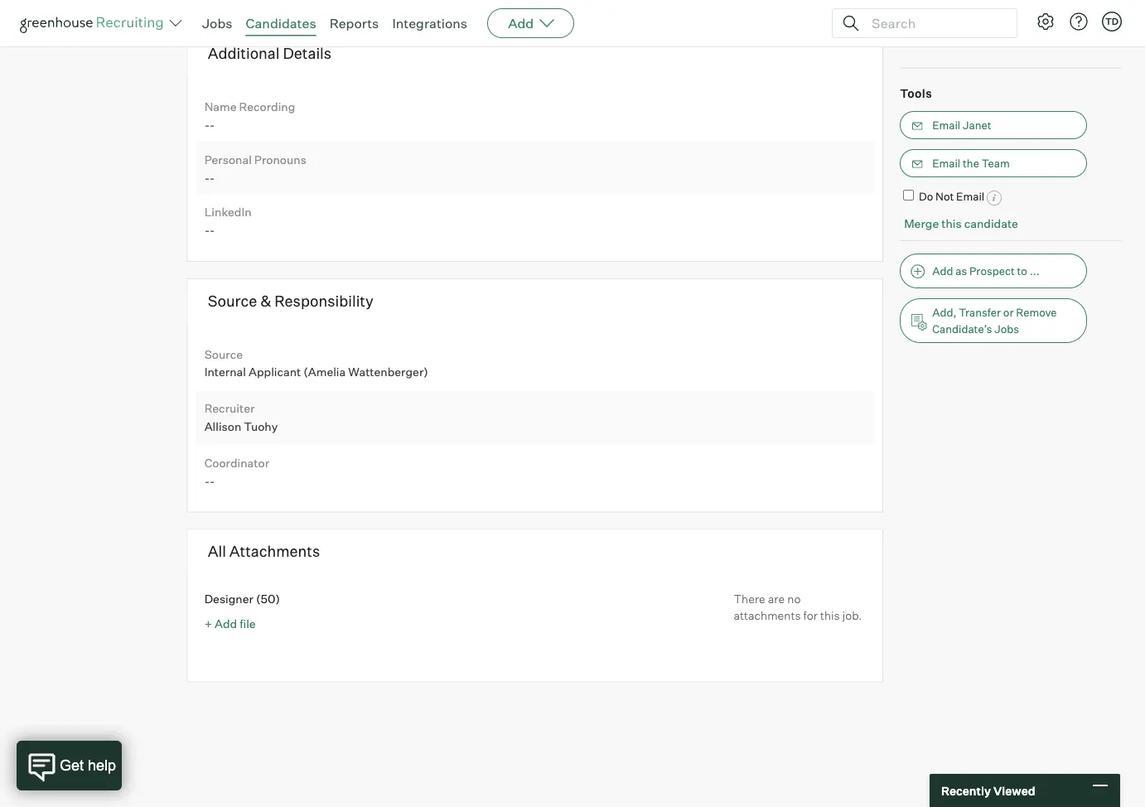 Task type: locate. For each thing, give the bounding box(es) containing it.
all attachments
[[208, 542, 320, 561]]

+ left edit
[[1085, 29, 1093, 44]]

email left 'the'
[[933, 157, 961, 170]]

details
[[283, 45, 332, 63]]

add for add
[[508, 15, 534, 31]]

+ add file
[[204, 617, 256, 631]]

+ edit link
[[1081, 25, 1121, 48]]

2 vertical spatial add
[[215, 617, 237, 631]]

email inside email the team button
[[933, 157, 961, 170]]

as
[[956, 265, 967, 278]]

attachments
[[229, 542, 320, 561]]

source left "&"
[[208, 292, 257, 310]]

1 vertical spatial email
[[933, 157, 961, 170]]

1 horizontal spatial +
[[1085, 29, 1093, 44]]

1 vertical spatial source
[[204, 347, 243, 362]]

0 vertical spatial source
[[208, 292, 257, 310]]

1 horizontal spatial jobs
[[995, 323, 1019, 336]]

file
[[240, 617, 256, 631]]

1 vertical spatial +
[[204, 617, 212, 631]]

viewed
[[994, 783, 1036, 798]]

additional
[[208, 45, 280, 63]]

pronouns
[[254, 153, 307, 167]]

email left janet
[[933, 119, 961, 132]]

+
[[1085, 29, 1093, 44], [204, 617, 212, 631]]

add inside popup button
[[508, 15, 534, 31]]

candidate's
[[933, 323, 992, 336]]

1 vertical spatial this
[[820, 608, 840, 623]]

email
[[933, 119, 961, 132], [933, 157, 961, 170], [957, 190, 985, 204]]

Search text field
[[868, 11, 1002, 35]]

(50)
[[256, 592, 280, 607]]

recruiter
[[204, 402, 255, 416]]

designer (50)
[[204, 592, 280, 607]]

do
[[919, 190, 933, 204]]

email the team
[[933, 157, 1010, 170]]

this right for
[[820, 608, 840, 623]]

candidate
[[964, 217, 1018, 231]]

source internal applicant (amelia wattenberger)
[[204, 347, 431, 380]]

+ add file link
[[204, 617, 256, 631]]

all
[[208, 542, 226, 561]]

name recording --
[[204, 100, 295, 133]]

1 horizontal spatial add
[[508, 15, 534, 31]]

0 horizontal spatial this
[[820, 608, 840, 623]]

2 horizontal spatial add
[[933, 265, 953, 278]]

source up internal
[[204, 347, 243, 362]]

0 horizontal spatial jobs
[[202, 15, 232, 31]]

0 vertical spatial +
[[1085, 29, 1093, 44]]

name
[[204, 100, 237, 115]]

greenhouse recruiting image
[[20, 13, 169, 33]]

integrations
[[392, 15, 468, 31]]

0 vertical spatial email
[[933, 119, 961, 132]]

no
[[788, 592, 801, 607]]

configure image
[[1036, 12, 1056, 31]]

this inside there are no attachments for this job.
[[820, 608, 840, 623]]

team
[[982, 157, 1010, 170]]

the
[[963, 157, 980, 170]]

do not email
[[919, 190, 985, 204]]

prospect
[[970, 265, 1015, 278]]

1 vertical spatial jobs
[[995, 323, 1019, 336]]

email inside email janet button
[[933, 119, 961, 132]]

0 vertical spatial add
[[508, 15, 534, 31]]

0 horizontal spatial +
[[204, 617, 212, 631]]

+ down designer
[[204, 617, 212, 631]]

or
[[1004, 306, 1014, 319]]

add for add as prospect to ...
[[933, 265, 953, 278]]

allison
[[204, 420, 241, 434]]

add
[[508, 15, 534, 31], [933, 265, 953, 278], [215, 617, 237, 631]]

jobs
[[202, 15, 232, 31], [995, 323, 1019, 336]]

not
[[936, 190, 954, 204]]

coordinator
[[204, 456, 269, 471]]

add,
[[933, 306, 957, 319]]

transfer
[[959, 306, 1001, 319]]

source
[[208, 292, 257, 310], [204, 347, 243, 362]]

0 horizontal spatial add
[[215, 617, 237, 631]]

candidate
[[900, 29, 961, 44]]

jobs down or
[[995, 323, 1019, 336]]

email right the not
[[957, 190, 985, 204]]

merge this candidate link
[[904, 217, 1018, 231]]

candidate tags
[[900, 29, 993, 44]]

Do Not Email checkbox
[[904, 190, 914, 201]]

recruiter allison tuohy
[[204, 402, 278, 434]]

jobs up additional
[[202, 15, 232, 31]]

+ inside '+ edit' link
[[1085, 29, 1093, 44]]

recording
[[239, 100, 295, 115]]

1 vertical spatial add
[[933, 265, 953, 278]]

source inside 'source internal applicant (amelia wattenberger)'
[[204, 347, 243, 362]]

edit
[[1095, 29, 1117, 44]]

jobs link
[[202, 15, 232, 31]]

...
[[1030, 265, 1040, 278]]

email janet button
[[900, 112, 1088, 140]]

-
[[204, 118, 210, 133], [210, 118, 215, 133], [204, 171, 210, 185], [210, 171, 215, 185], [204, 223, 210, 238], [210, 223, 215, 238], [204, 474, 210, 489], [210, 474, 215, 489]]

merge this candidate
[[904, 217, 1018, 231]]

this
[[942, 217, 962, 231], [820, 608, 840, 623]]

1 horizontal spatial this
[[942, 217, 962, 231]]

there are no attachments for this job.
[[734, 592, 862, 623]]

merge
[[904, 217, 939, 231]]

add inside button
[[933, 265, 953, 278]]

are
[[768, 592, 785, 607]]

reports link
[[330, 15, 379, 31]]

coordinator --
[[204, 456, 269, 489]]

this down do not email
[[942, 217, 962, 231]]

add as prospect to ...
[[933, 265, 1040, 278]]

add as prospect to ... button
[[900, 254, 1088, 289]]

td button
[[1102, 12, 1122, 31]]

td
[[1106, 16, 1119, 27]]



Task type: describe. For each thing, give the bounding box(es) containing it.
remove
[[1016, 306, 1057, 319]]

integrations link
[[392, 15, 468, 31]]

email the team button
[[900, 150, 1088, 178]]

linkedin
[[204, 205, 252, 220]]

reports
[[330, 15, 379, 31]]

for
[[804, 608, 818, 623]]

+ for + edit
[[1085, 29, 1093, 44]]

janet
[[963, 119, 992, 132]]

email for email the team
[[933, 157, 961, 170]]

add button
[[487, 8, 574, 38]]

(amelia
[[304, 365, 346, 380]]

additional details
[[208, 45, 332, 63]]

td button
[[1099, 8, 1125, 35]]

source for source & responsibility
[[208, 292, 257, 310]]

there
[[734, 592, 766, 607]]

2 vertical spatial email
[[957, 190, 985, 204]]

add, transfer or remove candidate's jobs button
[[900, 299, 1088, 343]]

0 vertical spatial this
[[942, 217, 962, 231]]

personal pronouns --
[[204, 153, 307, 185]]

0 vertical spatial jobs
[[202, 15, 232, 31]]

job.
[[843, 608, 862, 623]]

applicant
[[249, 365, 301, 380]]

responsibility
[[274, 292, 374, 310]]

tags
[[964, 29, 993, 44]]

personal
[[204, 153, 252, 167]]

tools
[[900, 86, 932, 101]]

email janet
[[933, 119, 992, 132]]

source & responsibility
[[208, 292, 374, 310]]

tuohy
[[244, 420, 278, 434]]

&
[[260, 292, 271, 310]]

to
[[1017, 265, 1028, 278]]

wattenberger)
[[348, 365, 428, 380]]

+ edit
[[1085, 29, 1117, 44]]

designer
[[204, 592, 254, 607]]

add, transfer or remove candidate's jobs
[[933, 306, 1057, 336]]

recently viewed
[[941, 783, 1036, 798]]

jobs inside 'add, transfer or remove candidate's jobs'
[[995, 323, 1019, 336]]

internal
[[204, 365, 246, 380]]

email for email janet
[[933, 119, 961, 132]]

candidates
[[246, 15, 316, 31]]

candidates link
[[246, 15, 316, 31]]

linkedin --
[[204, 205, 252, 238]]

attachments
[[734, 608, 801, 623]]

+ for + add file
[[204, 617, 212, 631]]

recently
[[941, 783, 991, 798]]

source for source internal applicant (amelia wattenberger)
[[204, 347, 243, 362]]



Task type: vqa. For each thing, say whether or not it's contained in the screenshot.
the Job Setup at the left of page
no



